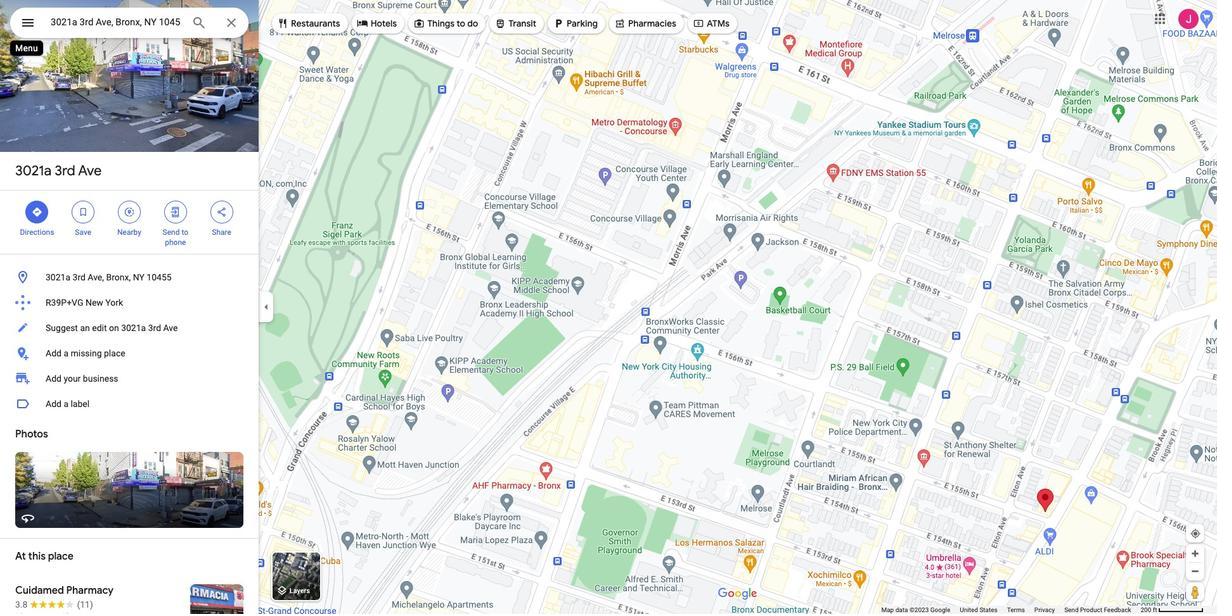 Task type: vqa. For each thing, say whether or not it's contained in the screenshot.
 button
yes



Task type: describe. For each thing, give the bounding box(es) containing it.
3021a 3rd ave, bronx, ny 10455 button
[[0, 265, 259, 290]]


[[553, 16, 564, 30]]


[[495, 16, 506, 30]]

©2023
[[910, 607, 929, 614]]

data
[[896, 607, 908, 614]]

(11)
[[77, 600, 93, 611]]

3021a for 3021a 3rd ave
[[15, 162, 51, 180]]

on
[[109, 323, 119, 333]]

3021a 3rd ave
[[15, 162, 102, 180]]

 pharmacies
[[614, 16, 676, 30]]

privacy
[[1035, 607, 1055, 614]]

directions
[[20, 228, 54, 237]]


[[20, 14, 36, 32]]


[[357, 16, 368, 30]]


[[216, 205, 227, 219]]

united states button
[[960, 607, 998, 615]]

r39p+vg new york button
[[0, 290, 259, 316]]

add your business link
[[0, 366, 259, 392]]

at
[[15, 551, 26, 564]]

collapse side panel image
[[259, 301, 273, 314]]


[[614, 16, 626, 30]]

cuidamed
[[15, 585, 64, 598]]

zoom out image
[[1191, 567, 1200, 577]]


[[693, 16, 704, 30]]

united states
[[960, 607, 998, 614]]

3.8 stars 11 reviews image
[[15, 599, 93, 612]]

add for add a label
[[46, 399, 61, 410]]


[[124, 205, 135, 219]]

privacy button
[[1035, 607, 1055, 615]]

edit
[[92, 323, 107, 333]]

send product feedback button
[[1065, 607, 1131, 615]]

r39p+vg new york
[[46, 298, 123, 308]]

200 ft button
[[1141, 607, 1204, 614]]

at this place
[[15, 551, 73, 564]]

place inside button
[[104, 349, 125, 359]]

send product feedback
[[1065, 607, 1131, 614]]

3rd for ave
[[55, 162, 75, 180]]

label
[[71, 399, 89, 410]]


[[31, 205, 43, 219]]

google maps element
[[0, 0, 1217, 615]]

suggest an edit on 3021a 3rd ave button
[[0, 316, 259, 341]]

200 ft
[[1141, 607, 1157, 614]]

suggest an edit on 3021a 3rd ave
[[46, 323, 178, 333]]

3021a 3rd ave main content
[[0, 0, 259, 615]]

3021a 3rd Ave, Bronx, NY 10455 field
[[10, 8, 249, 38]]

terms button
[[1007, 607, 1025, 615]]

2 vertical spatial 3rd
[[148, 323, 161, 333]]

3.8
[[15, 600, 28, 611]]

ny
[[133, 273, 144, 283]]

add a missing place button
[[0, 341, 259, 366]]

r39p+vg
[[46, 298, 83, 308]]

nearby
[[117, 228, 141, 237]]

pharmacies
[[628, 18, 676, 29]]

bronx,
[[106, 273, 131, 283]]

show your location image
[[1190, 529, 1201, 540]]

add a label button
[[0, 392, 259, 417]]

 hotels
[[357, 16, 397, 30]]

send for send product feedback
[[1065, 607, 1079, 614]]

send to phone
[[163, 228, 188, 247]]


[[277, 16, 288, 30]]

 button
[[10, 8, 46, 41]]

this
[[28, 551, 46, 564]]

transit
[[509, 18, 536, 29]]



Task type: locate. For each thing, give the bounding box(es) containing it.

[[170, 205, 181, 219]]

ave
[[78, 162, 102, 180], [163, 323, 178, 333]]

0 vertical spatial 3rd
[[55, 162, 75, 180]]

google account: james peterson  
(james.peterson1902@gmail.com) image
[[1179, 9, 1199, 29]]

2 a from the top
[[64, 399, 68, 410]]

parking
[[567, 18, 598, 29]]

add a label
[[46, 399, 89, 410]]

phone
[[165, 238, 186, 247]]

missing
[[71, 349, 102, 359]]

ave inside button
[[163, 323, 178, 333]]

ave up 
[[78, 162, 102, 180]]

0 vertical spatial send
[[163, 228, 180, 237]]

1 vertical spatial place
[[48, 551, 73, 564]]

1 vertical spatial 3021a
[[46, 273, 70, 283]]

a for missing
[[64, 349, 68, 359]]

suggest
[[46, 323, 78, 333]]

send inside send to phone
[[163, 228, 180, 237]]

ave up add a missing place button
[[163, 323, 178, 333]]

add left label
[[46, 399, 61, 410]]

add a missing place
[[46, 349, 125, 359]]

10455
[[147, 273, 172, 283]]


[[77, 205, 89, 219]]

0 horizontal spatial place
[[48, 551, 73, 564]]

a for label
[[64, 399, 68, 410]]

cuidamed pharmacy
[[15, 585, 114, 598]]

your
[[64, 374, 81, 384]]

add for add your business
[[46, 374, 61, 384]]

to
[[457, 18, 465, 29], [182, 228, 188, 237]]

1 horizontal spatial place
[[104, 349, 125, 359]]

map
[[882, 607, 894, 614]]

send up phone
[[163, 228, 180, 237]]

york
[[105, 298, 123, 308]]

0 horizontal spatial to
[[182, 228, 188, 237]]

place right this
[[48, 551, 73, 564]]

new
[[86, 298, 103, 308]]

1 vertical spatial send
[[1065, 607, 1079, 614]]

share
[[212, 228, 231, 237]]

add your business
[[46, 374, 118, 384]]

200
[[1141, 607, 1152, 614]]

to left do
[[457, 18, 465, 29]]

1 vertical spatial add
[[46, 374, 61, 384]]

united
[[960, 607, 978, 614]]

photos
[[15, 429, 48, 441]]

1 horizontal spatial ave
[[163, 323, 178, 333]]

3021a up 
[[15, 162, 51, 180]]

 things to do
[[413, 16, 478, 30]]

ave,
[[88, 273, 104, 283]]

0 vertical spatial ave
[[78, 162, 102, 180]]

zoom in image
[[1191, 550, 1200, 559]]

to inside  things to do
[[457, 18, 465, 29]]

send inside button
[[1065, 607, 1079, 614]]

business
[[83, 374, 118, 384]]

1 horizontal spatial to
[[457, 18, 465, 29]]

 parking
[[553, 16, 598, 30]]

 transit
[[495, 16, 536, 30]]

map data ©2023 google
[[882, 607, 951, 614]]

3021a
[[15, 162, 51, 180], [46, 273, 70, 283], [121, 323, 146, 333]]

to up phone
[[182, 228, 188, 237]]

send for send to phone
[[163, 228, 180, 237]]

do
[[467, 18, 478, 29]]

3 add from the top
[[46, 399, 61, 410]]

1 vertical spatial a
[[64, 399, 68, 410]]

add
[[46, 349, 61, 359], [46, 374, 61, 384], [46, 399, 61, 410]]

add left your
[[46, 374, 61, 384]]

0 vertical spatial 3021a
[[15, 162, 51, 180]]


[[413, 16, 425, 30]]

things
[[427, 18, 455, 29]]

a left missing
[[64, 349, 68, 359]]

2 vertical spatial add
[[46, 399, 61, 410]]

terms
[[1007, 607, 1025, 614]]

a
[[64, 349, 68, 359], [64, 399, 68, 410]]

place down on
[[104, 349, 125, 359]]

1 vertical spatial 3rd
[[73, 273, 86, 283]]

 restaurants
[[277, 16, 340, 30]]

0 horizontal spatial ave
[[78, 162, 102, 180]]

show street view coverage image
[[1186, 583, 1205, 602]]

an
[[80, 323, 90, 333]]

ft
[[1153, 607, 1157, 614]]

1 a from the top
[[64, 349, 68, 359]]

none field inside 3021a 3rd ave, bronx, ny 10455 field
[[51, 15, 181, 30]]

send left product
[[1065, 607, 1079, 614]]

restaurants
[[291, 18, 340, 29]]

a left label
[[64, 399, 68, 410]]

1 vertical spatial to
[[182, 228, 188, 237]]

hotels
[[371, 18, 397, 29]]

save
[[75, 228, 91, 237]]

3021a up r39p+vg
[[46, 273, 70, 283]]

0 vertical spatial to
[[457, 18, 465, 29]]

1 vertical spatial ave
[[163, 323, 178, 333]]

add for add a missing place
[[46, 349, 61, 359]]

product
[[1080, 607, 1103, 614]]

1 horizontal spatial send
[[1065, 607, 1079, 614]]

actions for 3021a 3rd ave region
[[0, 191, 259, 254]]

send
[[163, 228, 180, 237], [1065, 607, 1079, 614]]

0 vertical spatial add
[[46, 349, 61, 359]]

 search field
[[10, 8, 249, 41]]

3021a for 3021a 3rd ave, bronx, ny 10455
[[46, 273, 70, 283]]

add down suggest
[[46, 349, 61, 359]]

3021a right on
[[121, 323, 146, 333]]

footer containing map data ©2023 google
[[882, 607, 1141, 615]]

None field
[[51, 15, 181, 30]]

 atms
[[693, 16, 730, 30]]

footer inside google maps element
[[882, 607, 1141, 615]]

google
[[931, 607, 951, 614]]

3rd for ave,
[[73, 273, 86, 283]]

add inside "link"
[[46, 374, 61, 384]]

0 vertical spatial place
[[104, 349, 125, 359]]

pharmacy
[[66, 585, 114, 598]]

0 vertical spatial a
[[64, 349, 68, 359]]

3021a 3rd ave, bronx, ny 10455
[[46, 273, 172, 283]]

0 horizontal spatial send
[[163, 228, 180, 237]]

states
[[980, 607, 998, 614]]

2 add from the top
[[46, 374, 61, 384]]

to inside send to phone
[[182, 228, 188, 237]]

layers
[[290, 588, 310, 596]]

feedback
[[1104, 607, 1131, 614]]

1 add from the top
[[46, 349, 61, 359]]

atms
[[707, 18, 730, 29]]

3rd
[[55, 162, 75, 180], [73, 273, 86, 283], [148, 323, 161, 333]]

footer
[[882, 607, 1141, 615]]

2 vertical spatial 3021a
[[121, 323, 146, 333]]



